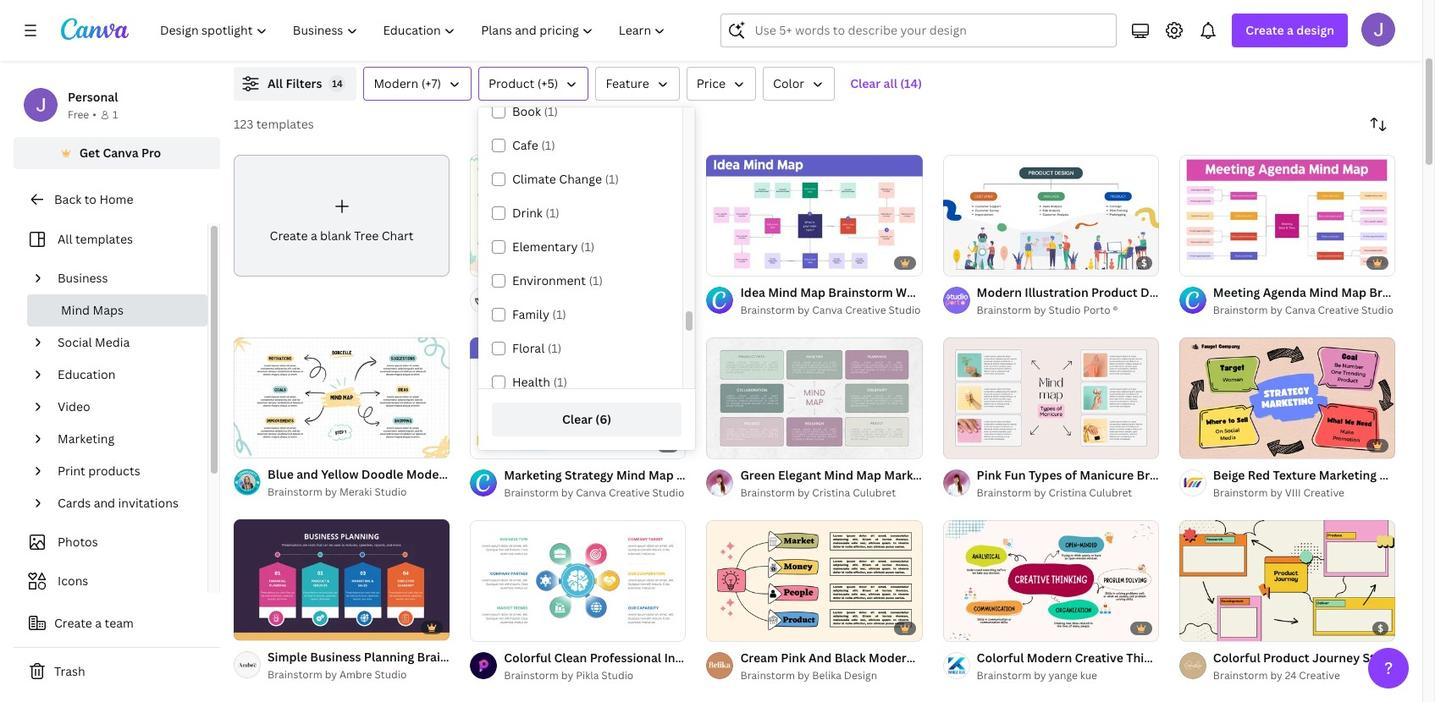 Task type: locate. For each thing, give the bounding box(es) containing it.
1 vertical spatial templates
[[75, 231, 133, 247]]

map
[[767, 284, 792, 301], [856, 467, 882, 483], [1412, 467, 1435, 483], [765, 650, 791, 666], [1264, 650, 1289, 666]]

all
[[884, 75, 898, 91]]

0 vertical spatial a
[[1287, 22, 1294, 38]]

0 horizontal spatial brainstorm by canva creative studio link
[[504, 485, 686, 502]]

1 brainstorming from the left
[[945, 467, 1027, 483]]

green elegant mind map marketing brainstorming brainstorm by cristina culubret
[[740, 467, 1027, 500]]

by inside modern illustration product design brainstorm brainstorm by studio porto ®
[[1034, 303, 1046, 317]]

2 horizontal spatial product
[[1263, 650, 1310, 666]]

0 vertical spatial all
[[268, 75, 283, 91]]

product inside button
[[489, 75, 535, 91]]

mind inside colorful clean professional infographic mind map brainstorm brainstorm by pikla studio
[[733, 650, 763, 666]]

print products
[[58, 463, 140, 479]]

health (1)
[[512, 374, 567, 390]]

brainstorm inside the beige red texture marketing mind map brainstorm by viii creative
[[1213, 486, 1268, 500]]

cristina down 'types'
[[1049, 486, 1087, 500]]

idea mind map brainstorm whiteboard in purple pink modern professional style image
[[707, 155, 923, 276]]

culubret down green elegant mind map marketing brainstorming link
[[853, 486, 896, 500]]

2 horizontal spatial colorful
[[1213, 650, 1261, 666]]

(1) right cafe
[[541, 137, 555, 153]]

1 horizontal spatial all
[[268, 75, 283, 91]]

belika
[[812, 669, 842, 683]]

0 horizontal spatial cristina
[[812, 486, 850, 500]]

green up the jelo
[[573, 284, 608, 301]]

$ up modern illustration product design brainstorm link
[[1142, 257, 1147, 269]]

clear inside clear all (14) button
[[850, 75, 881, 91]]

0 horizontal spatial $
[[1142, 257, 1147, 269]]

cristina down elegant
[[812, 486, 850, 500]]

1 horizontal spatial brainstorm by canva creative studio link
[[740, 302, 923, 319]]

brainstorm by canva creative studio
[[740, 303, 921, 317], [1213, 303, 1394, 317], [504, 486, 684, 500]]

(1)
[[544, 103, 558, 119], [541, 137, 555, 153], [605, 171, 619, 187], [546, 205, 560, 221], [581, 239, 595, 255], [589, 273, 603, 289], [552, 307, 566, 323], [548, 340, 562, 357], [553, 374, 567, 390]]

2 horizontal spatial business
[[1178, 650, 1229, 666]]

create for create a blank tree chart
[[270, 228, 308, 244]]

templates for all templates
[[75, 231, 133, 247]]

marketing up brainstorm by viii creative link in the right bottom of the page
[[1319, 467, 1377, 483]]

(1) right floral
[[548, 340, 562, 357]]

1 cristina from the left
[[812, 486, 850, 500]]

(6)
[[596, 412, 611, 428]]

map inside colorful clean professional infographic mind map brainstorm brainstorm by pikla studio
[[765, 650, 791, 666]]

infographic
[[664, 650, 730, 666]]

brainstorming left 'types'
[[945, 467, 1027, 483]]

2 horizontal spatial brainstorm by canva creative studio
[[1213, 303, 1394, 317]]

1 colorful from the left
[[504, 650, 551, 666]]

and inside orange and green minimalist marketing mind map brainstorm by jelo art
[[548, 284, 570, 301]]

product
[[489, 75, 535, 91], [1092, 284, 1138, 301], [1263, 650, 1310, 666]]

studio inside simple business planning brainstorm brainstorm by ambre studio
[[375, 668, 407, 683]]

pink fun types of manicure brainstorming brainstorm by cristina culubret
[[977, 467, 1219, 500]]

of inside "pink fun types of manicure brainstorming brainstorm by cristina culubret"
[[1065, 467, 1077, 483]]

pikla
[[576, 669, 599, 683]]

modern illustration product design brainstorm brainstorm by studio porto ®
[[977, 284, 1247, 317]]

(1) left the jelo
[[552, 307, 566, 323]]

1 horizontal spatial design
[[1141, 284, 1180, 301]]

14 filter options selected element
[[329, 75, 346, 92]]

marketing right minimalist
[[674, 284, 732, 301]]

2 vertical spatial product
[[1263, 650, 1310, 666]]

product up book
[[489, 75, 535, 91]]

123
[[234, 116, 253, 132]]

tree chart templates image
[[1034, 0, 1396, 47]]

0 vertical spatial 1
[[113, 108, 118, 122]]

1 vertical spatial modern
[[977, 284, 1022, 301]]

2 cristina from the left
[[1049, 486, 1087, 500]]

0 vertical spatial modern
[[374, 75, 419, 91]]

1 vertical spatial of
[[1065, 467, 1077, 483]]

colorful product journey strategy min brainstorm by 24 creative
[[1213, 650, 1435, 683]]

1 vertical spatial 1
[[246, 438, 251, 451]]

(1) for environment (1)
[[589, 273, 603, 289]]

culubret for marketing
[[853, 486, 896, 500]]

of left 2
[[253, 438, 262, 451]]

brainstorm by jelo art link
[[504, 302, 686, 319]]

green elegant mind map marketing brainstorming link
[[740, 466, 1027, 485]]

2 vertical spatial create
[[54, 616, 92, 632]]

$ for design
[[1142, 257, 1147, 269]]

brainstorm by canva creative studio link for texture
[[1213, 302, 1396, 319]]

cafe (1)
[[512, 137, 555, 153]]

elegant
[[778, 467, 821, 483]]

cristina inside "pink fun types of manicure brainstorming brainstorm by cristina culubret"
[[1049, 486, 1087, 500]]

drink (1)
[[512, 205, 560, 221]]

by inside colorful clean professional infographic mind map brainstorm brainstorm by pikla studio
[[561, 669, 573, 683]]

1 horizontal spatial brainstorming
[[1137, 467, 1219, 483]]

health
[[512, 374, 550, 390]]

0 horizontal spatial 1
[[113, 108, 118, 122]]

to
[[84, 191, 96, 207]]

(14)
[[900, 75, 922, 91]]

beige
[[1213, 467, 1245, 483]]

0 horizontal spatial green
[[573, 284, 608, 301]]

templates inside all templates link
[[75, 231, 133, 247]]

(1) for book (1)
[[544, 103, 558, 119]]

illustration
[[1025, 284, 1089, 301]]

studio inside modern illustration product design brainstorm brainstorm by studio porto ®
[[1049, 303, 1081, 317]]

None search field
[[721, 14, 1117, 47]]

(1) right 'drink'
[[546, 205, 560, 221]]

mind inside orange and green minimalist marketing mind map brainstorm by jelo art
[[735, 284, 764, 301]]

and for orange
[[548, 284, 570, 301]]

design
[[1141, 284, 1180, 301], [844, 669, 877, 683]]

2
[[264, 438, 270, 451]]

book
[[512, 103, 541, 119]]

cristina for types
[[1049, 486, 1087, 500]]

simple
[[268, 650, 307, 666]]

back
[[54, 191, 81, 207]]

family
[[512, 307, 550, 323]]

by inside "pink fun types of manicure brainstorming brainstorm by cristina culubret"
[[1034, 486, 1046, 500]]

product inside modern illustration product design brainstorm brainstorm by studio porto ®
[[1092, 284, 1138, 301]]

clear left all
[[850, 75, 881, 91]]

social
[[58, 334, 92, 351]]

product up 24
[[1263, 650, 1310, 666]]

brainstorm by belika design link
[[740, 668, 923, 685]]

0 vertical spatial design
[[1141, 284, 1180, 301]]

design for product
[[1141, 284, 1180, 301]]

$ up "strategy"
[[1378, 622, 1384, 635]]

3 colorful from the left
[[1213, 650, 1261, 666]]

(1) right change
[[605, 171, 619, 187]]

0 horizontal spatial culubret
[[853, 486, 896, 500]]

1 vertical spatial design
[[844, 669, 877, 683]]

create a team button
[[14, 607, 220, 641]]

and right cards
[[94, 495, 115, 511]]

1 horizontal spatial of
[[1065, 467, 1077, 483]]

create a design
[[1246, 22, 1335, 38]]

brainstorm by cristina culubret link down elegant
[[740, 485, 923, 502]]

red
[[1248, 467, 1270, 483]]

1 culubret from the left
[[853, 486, 896, 500]]

0 horizontal spatial product
[[489, 75, 535, 91]]

a left 'team'
[[95, 616, 102, 632]]

clear left "(6)"
[[562, 412, 593, 428]]

modern inside button
[[374, 75, 419, 91]]

clear inside clear (6) button
[[562, 412, 593, 428]]

1 for 1 of 2
[[246, 438, 251, 451]]

colorful up brainstorm by 24 creative link
[[1213, 650, 1261, 666]]

1 horizontal spatial a
[[311, 228, 317, 244]]

1 vertical spatial $
[[1378, 622, 1384, 635]]

green left elegant
[[740, 467, 775, 483]]

clear (6) button
[[492, 403, 682, 437]]

colorful product journey strategy min link
[[1213, 649, 1435, 668]]

brainstorm by canva creative studio for mind
[[740, 303, 921, 317]]

1 vertical spatial product
[[1092, 284, 1138, 301]]

0 vertical spatial templates
[[256, 116, 314, 132]]

1 horizontal spatial culubret
[[1089, 486, 1132, 500]]

0 horizontal spatial colorful
[[504, 650, 551, 666]]

•
[[93, 108, 96, 122]]

modern left illustration
[[977, 284, 1022, 301]]

manicure
[[1080, 467, 1134, 483]]

create down icons
[[54, 616, 92, 632]]

clear for clear all (14)
[[850, 75, 881, 91]]

business right thinking
[[1178, 650, 1229, 666]]

clear all (14)
[[850, 75, 922, 91]]

0 horizontal spatial and
[[94, 495, 115, 511]]

modern up yange
[[1027, 650, 1072, 666]]

beige red texture marketing mind map brainstorm image
[[1179, 338, 1396, 459]]

colorful inside colorful clean professional infographic mind map brainstorm brainstorm by pikla studio
[[504, 650, 551, 666]]

1 vertical spatial create
[[270, 228, 308, 244]]

brainstorming inside the green elegant mind map marketing brainstorming brainstorm by cristina culubret
[[945, 467, 1027, 483]]

0 horizontal spatial a
[[95, 616, 102, 632]]

2 vertical spatial a
[[95, 616, 102, 632]]

and up family (1)
[[548, 284, 570, 301]]

1 right •
[[113, 108, 118, 122]]

design inside brainstorm by belika design link
[[844, 669, 877, 683]]

Search search field
[[755, 14, 1106, 47]]

0 vertical spatial product
[[489, 75, 535, 91]]

elementary (1)
[[512, 239, 595, 255]]

education
[[58, 367, 115, 383]]

cristina
[[812, 486, 850, 500], [1049, 486, 1087, 500]]

create for create a design
[[1246, 22, 1284, 38]]

(1) for health (1)
[[553, 374, 567, 390]]

trash
[[54, 664, 85, 680]]

mind
[[735, 284, 764, 301], [61, 302, 90, 318], [824, 467, 854, 483], [1380, 467, 1409, 483], [733, 650, 763, 666], [1232, 650, 1261, 666]]

of
[[253, 438, 262, 451], [1065, 467, 1077, 483]]

0 vertical spatial and
[[548, 284, 570, 301]]

2 horizontal spatial create
[[1246, 22, 1284, 38]]

cristina inside the green elegant mind map marketing brainstorming brainstorm by cristina culubret
[[812, 486, 850, 500]]

0 horizontal spatial create
[[54, 616, 92, 632]]

1 horizontal spatial cristina
[[1049, 486, 1087, 500]]

brainstorming right manicure
[[1137, 467, 1219, 483]]

studio inside colorful clean professional infographic mind map brainstorm brainstorm by pikla studio
[[602, 669, 634, 683]]

2 brainstorming from the left
[[1137, 467, 1219, 483]]

marketing link
[[51, 423, 197, 456]]

a left blank
[[311, 228, 317, 244]]

2 horizontal spatial modern
[[1027, 650, 1072, 666]]

by inside the beige red texture marketing mind map brainstorm by viii creative
[[1271, 486, 1283, 500]]

modern (+7) button
[[364, 67, 472, 101]]

design
[[1297, 22, 1335, 38]]

color button
[[763, 67, 835, 101]]

modern inside "colorful modern creative thinking business mind map brainstorm by yange kue"
[[1027, 650, 1072, 666]]

1 vertical spatial all
[[58, 231, 72, 247]]

by inside simple business planning brainstorm brainstorm by ambre studio
[[325, 668, 337, 683]]

a left design
[[1287, 22, 1294, 38]]

templates right 123 at the top left of the page
[[256, 116, 314, 132]]

1 horizontal spatial 1
[[246, 438, 251, 451]]

map inside the beige red texture marketing mind map brainstorm by viii creative
[[1412, 467, 1435, 483]]

marketing inside the green elegant mind map marketing brainstorming brainstorm by cristina culubret
[[884, 467, 942, 483]]

2 vertical spatial modern
[[1027, 650, 1072, 666]]

0 vertical spatial clear
[[850, 75, 881, 91]]

1 horizontal spatial business
[[310, 650, 361, 666]]

change
[[559, 171, 602, 187]]

all templates
[[58, 231, 133, 247]]

orange and green minimalist marketing mind map image
[[470, 155, 686, 276]]

product inside colorful product journey strategy min brainstorm by 24 creative
[[1263, 650, 1310, 666]]

business up mind maps
[[58, 270, 108, 286]]

all left filters
[[268, 75, 283, 91]]

1 left 2
[[246, 438, 251, 451]]

1 vertical spatial a
[[311, 228, 317, 244]]

floral
[[512, 340, 545, 357]]

colorful left clean
[[504, 650, 551, 666]]

canva inside button
[[103, 145, 139, 161]]

a for design
[[1287, 22, 1294, 38]]

a
[[1287, 22, 1294, 38], [311, 228, 317, 244], [95, 616, 102, 632]]

1 horizontal spatial product
[[1092, 284, 1138, 301]]

by inside orange and green minimalist marketing mind map brainstorm by jelo art
[[561, 303, 573, 317]]

colorful modern creative thinking business mind map image
[[943, 520, 1159, 642]]

a for blank
[[311, 228, 317, 244]]

modern
[[374, 75, 419, 91], [977, 284, 1022, 301], [1027, 650, 1072, 666]]

a inside "dropdown button"
[[1287, 22, 1294, 38]]

1 horizontal spatial templates
[[256, 116, 314, 132]]

(1) for family (1)
[[552, 307, 566, 323]]

(1) for cafe (1)
[[541, 137, 555, 153]]

get
[[79, 145, 100, 161]]

1 vertical spatial green
[[740, 467, 775, 483]]

1
[[113, 108, 118, 122], [246, 438, 251, 451]]

(1) up brainstorm by jelo art link
[[589, 273, 603, 289]]

(1) for drink (1)
[[546, 205, 560, 221]]

price
[[697, 75, 726, 91]]

create left design
[[1246, 22, 1284, 38]]

modern for modern (+7)
[[374, 75, 419, 91]]

create
[[1246, 22, 1284, 38], [270, 228, 308, 244], [54, 616, 92, 632]]

colorful inside "colorful modern creative thinking business mind map brainstorm by yange kue"
[[977, 650, 1024, 666]]

of right 'types'
[[1065, 467, 1077, 483]]

colorful clean professional infographic mind map brainstorm image
[[470, 520, 686, 642]]

1 horizontal spatial and
[[548, 284, 570, 301]]

create left blank
[[270, 228, 308, 244]]

business up ambre
[[310, 650, 361, 666]]

brainstorming
[[945, 467, 1027, 483], [1137, 467, 1219, 483]]

elementary
[[512, 239, 578, 255]]

colorful up brainstorm by yange kue link in the right bottom of the page
[[977, 650, 1024, 666]]

marketing left pink
[[884, 467, 942, 483]]

culubret down manicure
[[1089, 486, 1132, 500]]

and
[[548, 284, 570, 301], [94, 495, 115, 511]]

modern inside modern illustration product design brainstorm brainstorm by studio porto ®
[[977, 284, 1022, 301]]

0 vertical spatial $
[[1142, 257, 1147, 269]]

cards
[[58, 495, 91, 511]]

0 horizontal spatial clear
[[562, 412, 593, 428]]

0 horizontal spatial all
[[58, 231, 72, 247]]

1 horizontal spatial $
[[1378, 622, 1384, 635]]

2 culubret from the left
[[1089, 486, 1132, 500]]

brainstorm inside "pink fun types of manicure brainstorming brainstorm by cristina culubret"
[[977, 486, 1032, 500]]

0 horizontal spatial modern
[[374, 75, 419, 91]]

1 horizontal spatial clear
[[850, 75, 881, 91]]

create for create a team
[[54, 616, 92, 632]]

0 horizontal spatial of
[[253, 438, 262, 451]]

(1) right book
[[544, 103, 558, 119]]

invitations
[[118, 495, 179, 511]]

brainstorm inside colorful product journey strategy min brainstorm by 24 creative
[[1213, 669, 1268, 683]]

0 vertical spatial green
[[573, 284, 608, 301]]

Sort by button
[[1362, 108, 1396, 141]]

1 brainstorm by cristina culubret link from the left
[[740, 485, 923, 502]]

modern illustration product design brainstorm image
[[943, 155, 1159, 276]]

0 horizontal spatial design
[[844, 669, 877, 683]]

a inside button
[[95, 616, 102, 632]]

templates down back to home
[[75, 231, 133, 247]]

culubret inside "pink fun types of manicure brainstorming brainstorm by cristina culubret"
[[1089, 486, 1132, 500]]

2 brainstorm by cristina culubret link from the left
[[977, 485, 1159, 502]]

create a team
[[54, 616, 134, 632]]

1 vertical spatial and
[[94, 495, 115, 511]]

design inside modern illustration product design brainstorm brainstorm by studio porto ®
[[1141, 284, 1180, 301]]

print products link
[[51, 456, 197, 488]]

mind inside the green elegant mind map marketing brainstorming brainstorm by cristina culubret
[[824, 467, 854, 483]]

brainstorm by cristina culubret link for mind
[[740, 485, 923, 502]]

1 vertical spatial clear
[[562, 412, 593, 428]]

colorful inside colorful product journey strategy min brainstorm by 24 creative
[[1213, 650, 1261, 666]]

book (1)
[[512, 103, 558, 119]]

2 horizontal spatial brainstorm by canva creative studio link
[[1213, 302, 1396, 319]]

2 colorful from the left
[[977, 650, 1024, 666]]

1 horizontal spatial green
[[740, 467, 775, 483]]

0 horizontal spatial brainstorming
[[945, 467, 1027, 483]]

by
[[561, 303, 573, 317], [798, 303, 810, 317], [1034, 303, 1046, 317], [1271, 303, 1283, 317], [325, 486, 337, 500], [561, 486, 573, 500], [798, 486, 810, 500], [1034, 486, 1046, 500], [1271, 486, 1283, 500], [325, 668, 337, 683], [561, 669, 573, 683], [798, 669, 810, 683], [1034, 669, 1046, 683], [1271, 669, 1283, 683]]

and inside 'link'
[[94, 495, 115, 511]]

product up ®
[[1092, 284, 1138, 301]]

create inside button
[[54, 616, 92, 632]]

0 horizontal spatial templates
[[75, 231, 133, 247]]

icons
[[58, 573, 88, 589]]

1 horizontal spatial brainstorm by canva creative studio
[[740, 303, 921, 317]]

create inside "dropdown button"
[[1246, 22, 1284, 38]]

2 horizontal spatial a
[[1287, 22, 1294, 38]]

0 horizontal spatial brainstorm by cristina culubret link
[[740, 485, 923, 502]]

1 horizontal spatial colorful
[[977, 650, 1024, 666]]

design for belika
[[844, 669, 877, 683]]

(1) right elementary
[[581, 239, 595, 255]]

(+5)
[[537, 75, 558, 91]]

(1) right health
[[553, 374, 567, 390]]

1 horizontal spatial modern
[[977, 284, 1022, 301]]

viii
[[1285, 486, 1301, 500]]

all down back
[[58, 231, 72, 247]]

1 horizontal spatial brainstorm by cristina culubret link
[[977, 485, 1159, 502]]

brainstorm by cristina culubret link down 'types'
[[977, 485, 1159, 502]]

meraki
[[340, 486, 372, 500]]

1 horizontal spatial create
[[270, 228, 308, 244]]

14
[[332, 77, 343, 90]]

colorful product journey strategy mindmap brainstorm image
[[1179, 520, 1396, 642]]

1 of 2
[[246, 438, 270, 451]]

culubret inside the green elegant mind map marketing brainstorming brainstorm by cristina culubret
[[853, 486, 896, 500]]

(1) for elementary (1)
[[581, 239, 595, 255]]

0 vertical spatial create
[[1246, 22, 1284, 38]]

brainstorm by ambre studio link
[[268, 668, 450, 684]]

brainstorming inside "pink fun types of manicure brainstorming brainstorm by cristina culubret"
[[1137, 467, 1219, 483]]

modern illustration product design brainstorm link
[[977, 284, 1247, 302]]

modern left the (+7) at the top left of page
[[374, 75, 419, 91]]



Task type: vqa. For each thing, say whether or not it's contained in the screenshot.
team
yes



Task type: describe. For each thing, give the bounding box(es) containing it.
min
[[1415, 650, 1435, 666]]

create a blank tree chart
[[270, 228, 414, 244]]

by inside the green elegant mind map marketing brainstorming brainstorm by cristina culubret
[[798, 486, 810, 500]]

cards and invitations
[[58, 495, 179, 511]]

orange
[[504, 284, 546, 301]]

colorful for colorful product journey strategy min
[[1213, 650, 1261, 666]]

brainstorm inside orange and green minimalist marketing mind map brainstorm by jelo art
[[504, 303, 559, 317]]

1 of 2 link
[[234, 337, 450, 459]]

beige red texture marketing mind map brainstorm by viii creative
[[1213, 467, 1435, 500]]

and for cards
[[94, 495, 115, 511]]

business link
[[51, 263, 197, 295]]

environment (1)
[[512, 273, 603, 289]]

brainstorm by belika design
[[740, 669, 877, 683]]

tree
[[354, 228, 379, 244]]

®
[[1113, 303, 1118, 317]]

colorful for colorful clean professional infographic mind map brainstorm
[[504, 650, 551, 666]]

by inside colorful product journey strategy min brainstorm by 24 creative
[[1271, 669, 1283, 683]]

colorful clean professional infographic mind map brainstorm link
[[504, 649, 858, 668]]

culubret for manicure
[[1089, 486, 1132, 500]]

personal
[[68, 89, 118, 105]]

jelo
[[576, 303, 597, 317]]

get canva pro button
[[14, 137, 220, 169]]

climate
[[512, 171, 556, 187]]

marketing inside orange and green minimalist marketing mind map brainstorm by jelo art
[[674, 284, 732, 301]]

brainstorm by yange kue link
[[977, 668, 1159, 685]]

cream pink and black modern marketing strategy mind map brainstorm image
[[707, 520, 923, 642]]

pro
[[141, 145, 161, 161]]

marketing down video
[[58, 431, 114, 447]]

floral (1)
[[512, 340, 562, 357]]

meeting agenda mind map brainstorm whiteboard in pink red modern professional style image
[[1179, 155, 1396, 276]]

green inside the green elegant mind map marketing brainstorming brainstorm by cristina culubret
[[740, 467, 775, 483]]

porto
[[1083, 303, 1111, 317]]

0 horizontal spatial brainstorm by canva creative studio
[[504, 486, 684, 500]]

(1) for floral (1)
[[548, 340, 562, 357]]

ambre
[[340, 668, 372, 683]]

yange
[[1049, 669, 1078, 683]]

price button
[[687, 67, 756, 101]]

creative inside "colorful modern creative thinking business mind map brainstorm by yange kue"
[[1075, 650, 1124, 666]]

strategy
[[1363, 650, 1412, 666]]

business inside simple business planning brainstorm brainstorm by ambre studio
[[310, 650, 361, 666]]

video link
[[51, 391, 197, 423]]

all for all templates
[[58, 231, 72, 247]]

canva for idea mind map brainstorm whiteboard in purple pink modern professional style image
[[812, 303, 843, 317]]

back to home link
[[14, 183, 220, 217]]

123 templates
[[234, 116, 314, 132]]

simple business planning brainstorm link
[[268, 649, 482, 668]]

templates for 123 templates
[[256, 116, 314, 132]]

free •
[[68, 108, 96, 122]]

simple business planning brainstorm brainstorm by ambre studio
[[268, 650, 482, 683]]

canva for meeting agenda mind map brainstorm whiteboard in pink red modern professional style image
[[1285, 303, 1316, 317]]

create a blank tree chart element
[[234, 155, 450, 277]]

thinking
[[1126, 650, 1175, 666]]

green inside orange and green minimalist marketing mind map brainstorm by jelo art
[[573, 284, 608, 301]]

jacob simon image
[[1362, 13, 1396, 47]]

product (+5) button
[[478, 67, 589, 101]]

brainstorm by canva creative studio link for mind
[[740, 302, 923, 319]]

map inside "colorful modern creative thinking business mind map brainstorm by yange kue"
[[1264, 650, 1289, 666]]

environment
[[512, 273, 586, 289]]

colorful modern creative thinking business mind map brainstorm by yange kue
[[977, 650, 1289, 683]]

simple business planning brainstorm image
[[234, 520, 450, 642]]

colorful modern creative thinking business mind map link
[[977, 649, 1289, 668]]

cristina for mind
[[812, 486, 850, 500]]

all templates link
[[24, 224, 197, 256]]

$ for strategy
[[1378, 622, 1384, 635]]

kue
[[1080, 669, 1097, 683]]

clear for clear (6)
[[562, 412, 593, 428]]

marketing inside the beige red texture marketing mind map brainstorm by viii creative
[[1319, 467, 1377, 483]]

cards and invitations link
[[51, 488, 197, 520]]

all filters
[[268, 75, 322, 91]]

business inside "colorful modern creative thinking business mind map brainstorm by yange kue"
[[1178, 650, 1229, 666]]

top level navigation element
[[149, 14, 680, 47]]

canva for marketing strategy mind map brainstorm whiteboard in purple pink modern professional style image
[[576, 486, 606, 500]]

(+7)
[[421, 75, 441, 91]]

marketing strategy mind map brainstorm whiteboard in purple pink modern professional style image
[[470, 338, 686, 459]]

colorful clean professional infographic mind map brainstorm brainstorm by pikla studio
[[504, 650, 858, 683]]

education link
[[51, 359, 197, 391]]

clean
[[554, 650, 587, 666]]

home
[[99, 191, 133, 207]]

drink
[[512, 205, 543, 221]]

create a design button
[[1232, 14, 1348, 47]]

brainstorm inside "colorful modern creative thinking business mind map brainstorm by yange kue"
[[977, 669, 1032, 683]]

brainstorm by canva creative studio for texture
[[1213, 303, 1394, 317]]

orange and green minimalist marketing mind map brainstorm by jelo art
[[504, 284, 792, 317]]

products
[[88, 463, 140, 479]]

beige red texture marketing mind map link
[[1213, 466, 1435, 485]]

brainstorming for green elegant mind map marketing brainstorming
[[945, 467, 1027, 483]]

brainstorm by viii creative link
[[1213, 485, 1396, 502]]

creative inside colorful product journey strategy min brainstorm by 24 creative
[[1299, 669, 1340, 683]]

24
[[1285, 669, 1297, 683]]

maps
[[93, 302, 124, 318]]

0 vertical spatial of
[[253, 438, 262, 451]]

planning
[[364, 650, 414, 666]]

all for all filters
[[268, 75, 283, 91]]

0 horizontal spatial business
[[58, 270, 108, 286]]

brainstorming for pink fun types of manicure brainstorming
[[1137, 467, 1219, 483]]

pink fun types of manicure brainstorming image
[[943, 338, 1159, 459]]

map inside orange and green minimalist marketing mind map brainstorm by jelo art
[[767, 284, 792, 301]]

by inside "colorful modern creative thinking business mind map brainstorm by yange kue"
[[1034, 669, 1046, 683]]

brainstorm inside the green elegant mind map marketing brainstorming brainstorm by cristina culubret
[[740, 486, 795, 500]]

mind inside the beige red texture marketing mind map brainstorm by viii creative
[[1380, 467, 1409, 483]]

icons link
[[24, 566, 197, 598]]

1 for 1
[[113, 108, 118, 122]]

a for team
[[95, 616, 102, 632]]

brainstorm by pikla studio link
[[504, 668, 686, 685]]

modern (+7)
[[374, 75, 441, 91]]

brainstorm by studio porto ® link
[[977, 302, 1159, 319]]

colorful for colorful modern creative thinking business mind map
[[977, 650, 1024, 666]]

modern for modern illustration product design brainstorm brainstorm by studio porto ®
[[977, 284, 1022, 301]]

print
[[58, 463, 85, 479]]

mind inside "colorful modern creative thinking business mind map brainstorm by yange kue"
[[1232, 650, 1261, 666]]

climate change (1)
[[512, 171, 619, 187]]

brainstorm by meraki studio
[[268, 486, 407, 500]]

map inside the green elegant mind map marketing brainstorming brainstorm by cristina culubret
[[856, 467, 882, 483]]

pink
[[977, 467, 1002, 483]]

minimalist
[[611, 284, 671, 301]]

blue and yellow doodle modern mind map business brainstorm image
[[234, 337, 450, 459]]

team
[[105, 616, 134, 632]]

brainstorm by cristina culubret link for types
[[977, 485, 1159, 502]]

texture
[[1273, 467, 1316, 483]]

pink fun types of manicure brainstorming link
[[977, 466, 1219, 485]]

clear all (14) button
[[842, 67, 931, 101]]

fun
[[1004, 467, 1026, 483]]

feature button
[[596, 67, 680, 101]]

brainstorm by meraki studio link
[[268, 485, 450, 502]]

art
[[599, 303, 614, 317]]

creative inside the beige red texture marketing mind map brainstorm by viii creative
[[1304, 486, 1345, 500]]

mind maps
[[61, 302, 124, 318]]

green elegant mind map marketing brainstorming image
[[707, 338, 923, 459]]

cafe
[[512, 137, 538, 153]]



